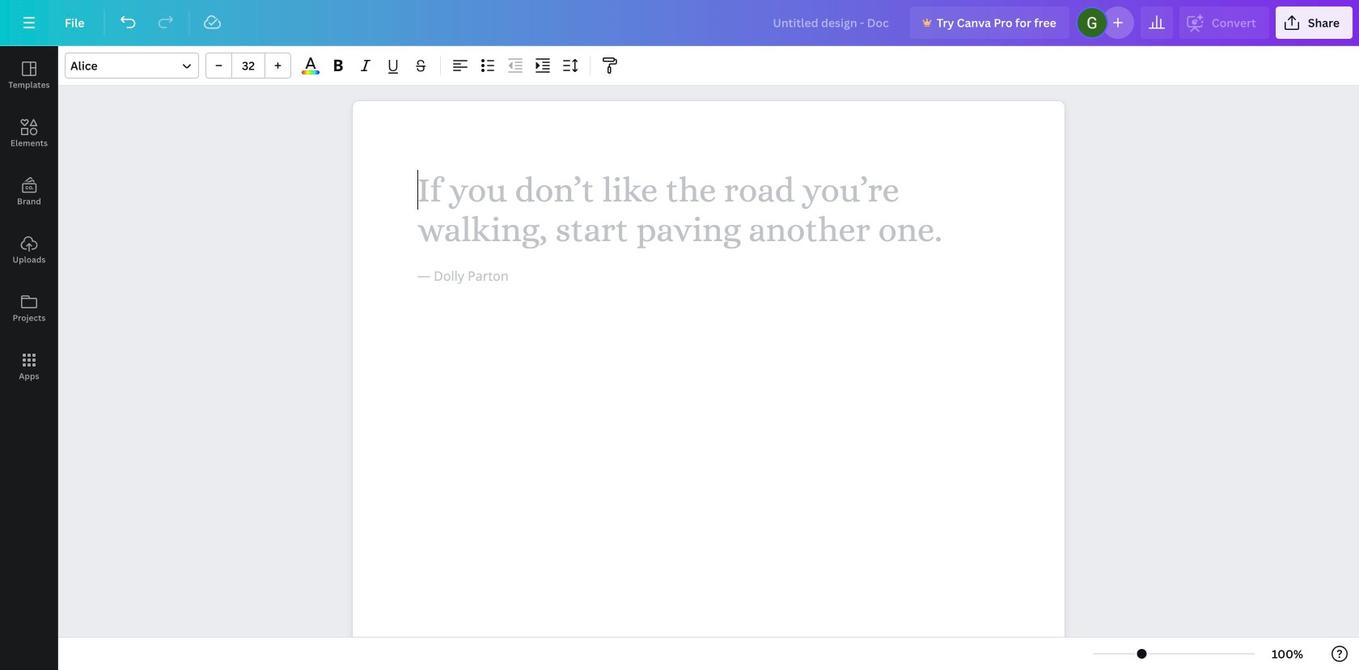 Task type: vqa. For each thing, say whether or not it's contained in the screenshot.
a
no



Task type: locate. For each thing, give the bounding box(es) containing it.
group
[[206, 53, 291, 79]]

main menu bar
[[0, 0, 1360, 46]]

– – number field
[[237, 58, 260, 73]]

Zoom button
[[1262, 641, 1314, 667]]

None text field
[[353, 101, 1065, 670]]



Task type: describe. For each thing, give the bounding box(es) containing it.
side panel tab list
[[0, 46, 58, 396]]

Design title text field
[[760, 6, 904, 39]]



